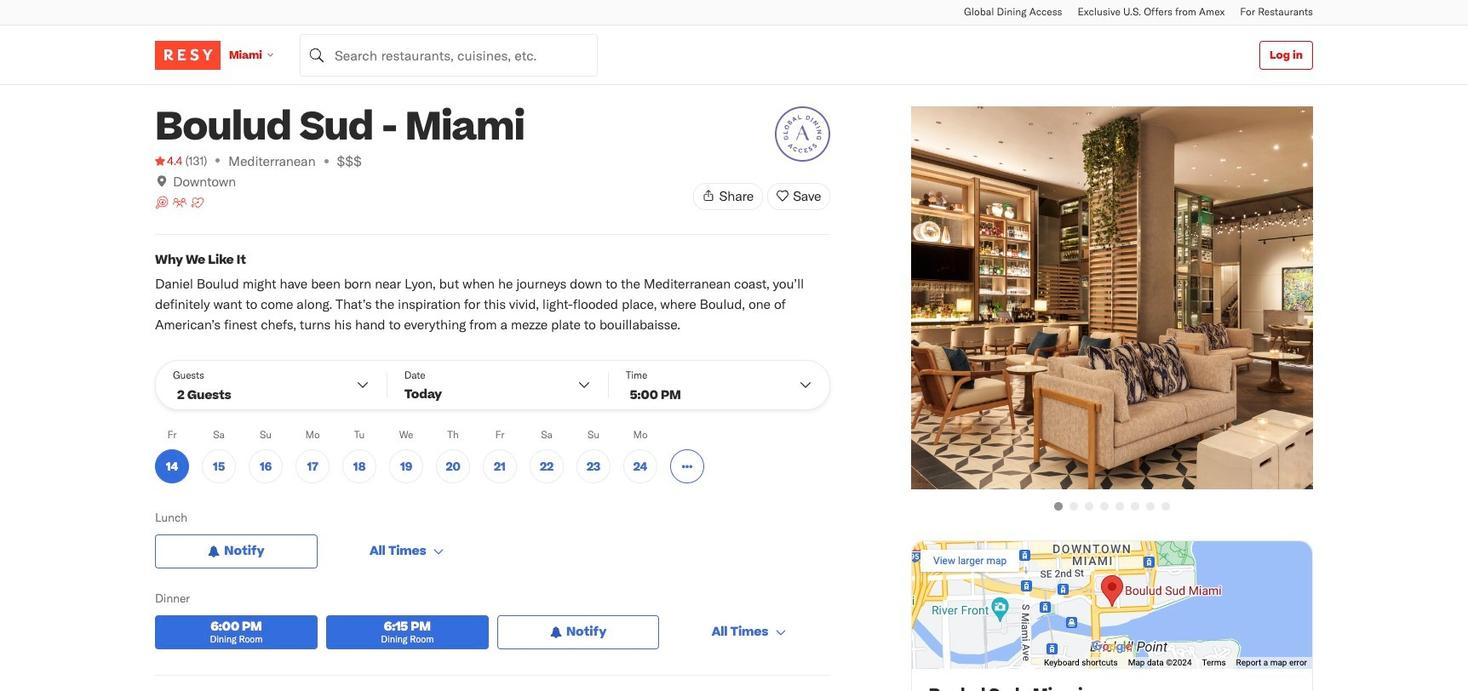 Task type: vqa. For each thing, say whether or not it's contained in the screenshot.
4.7 out of 5 stars ICON
no



Task type: describe. For each thing, give the bounding box(es) containing it.
4.4 out of 5 stars image
[[155, 153, 183, 170]]



Task type: locate. For each thing, give the bounding box(es) containing it.
Search restaurants, cuisines, etc. text field
[[300, 34, 598, 76]]

None field
[[300, 34, 598, 76]]



